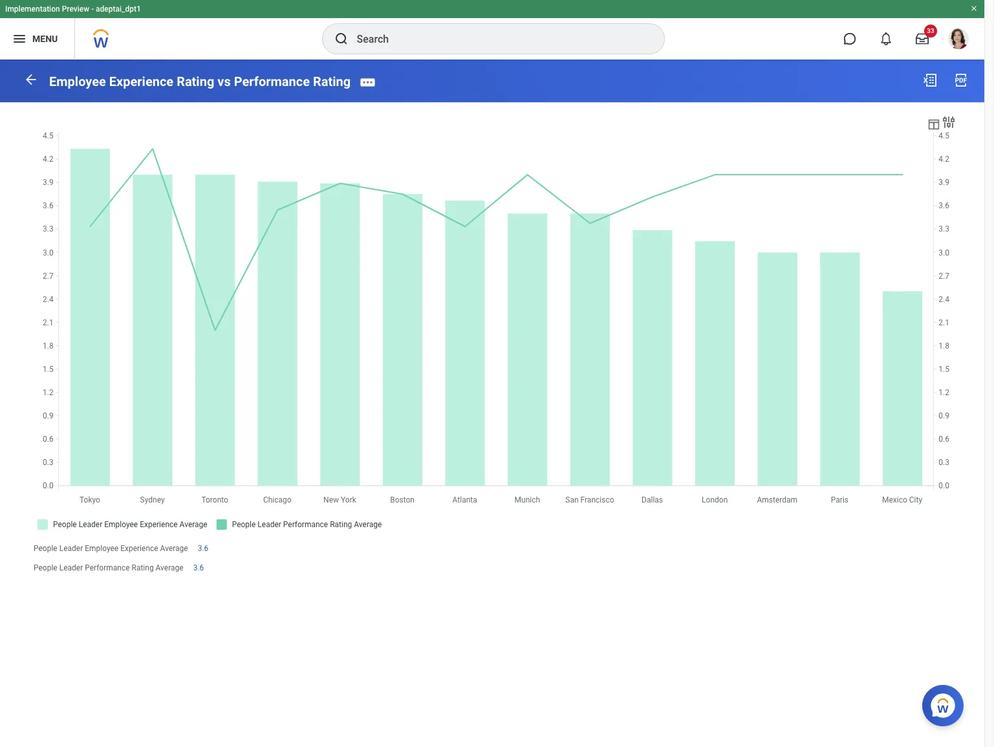 Task type: describe. For each thing, give the bounding box(es) containing it.
previous page image
[[23, 72, 39, 87]]

people leader employee experience average
[[34, 544, 188, 553]]

menu button
[[0, 18, 75, 60]]

vs
[[218, 74, 231, 89]]

0 vertical spatial employee
[[49, 74, 106, 89]]

configure and view chart data image
[[941, 114, 957, 130]]

notifications large image
[[880, 32, 893, 45]]

implementation preview -   adeptai_dpt1
[[5, 5, 141, 14]]

menu
[[32, 33, 58, 44]]

0 horizontal spatial rating
[[132, 563, 154, 572]]

menu banner
[[0, 0, 985, 60]]

preview
[[62, 5, 89, 14]]

Search Workday  search field
[[357, 25, 638, 53]]

profile logan mcneil image
[[948, 28, 969, 52]]

employee experience rating vs performance rating link
[[49, 74, 351, 89]]

-
[[91, 5, 94, 14]]

leader for performance
[[59, 563, 83, 572]]

inbox large image
[[916, 32, 929, 45]]

2 horizontal spatial rating
[[313, 74, 351, 89]]

people leader performance rating average
[[34, 563, 184, 572]]

average for people leader performance rating average
[[156, 563, 184, 572]]

people for people leader performance rating average
[[34, 563, 57, 572]]

average for people leader employee experience average
[[160, 544, 188, 553]]

close environment banner image
[[970, 5, 978, 12]]



Task type: vqa. For each thing, say whether or not it's contained in the screenshot.
Quick Links element
no



Task type: locate. For each thing, give the bounding box(es) containing it.
export to excel image
[[923, 72, 938, 88]]

leader
[[59, 544, 83, 553], [59, 563, 83, 572]]

1 vertical spatial average
[[156, 563, 184, 572]]

0 vertical spatial 3.6
[[198, 544, 209, 553]]

1 vertical spatial performance
[[85, 563, 130, 572]]

1 leader from the top
[[59, 544, 83, 553]]

1 vertical spatial experience
[[120, 544, 158, 553]]

3.6 button for people leader employee experience average
[[198, 543, 210, 554]]

0 vertical spatial performance
[[234, 74, 310, 89]]

people
[[34, 544, 57, 553], [34, 563, 57, 572]]

3.6 for people leader employee experience average
[[198, 544, 209, 553]]

employee experience rating vs performance rating main content
[[0, 60, 985, 600]]

0 vertical spatial 3.6 button
[[198, 543, 210, 554]]

1 horizontal spatial performance
[[234, 74, 310, 89]]

justify image
[[12, 31, 27, 47]]

0 vertical spatial average
[[160, 544, 188, 553]]

33 button
[[908, 25, 937, 53]]

2 people from the top
[[34, 563, 57, 572]]

1 vertical spatial 3.6 button
[[193, 563, 206, 573]]

average
[[160, 544, 188, 553], [156, 563, 184, 572]]

performance right vs
[[234, 74, 310, 89]]

performance
[[234, 74, 310, 89], [85, 563, 130, 572]]

search image
[[334, 31, 349, 47]]

rating down search icon
[[313, 74, 351, 89]]

1 horizontal spatial rating
[[177, 74, 214, 89]]

experience
[[109, 74, 173, 89], [120, 544, 158, 553]]

3.6 for people leader performance rating average
[[193, 563, 204, 572]]

employee right previous page icon
[[49, 74, 106, 89]]

0 vertical spatial people
[[34, 544, 57, 553]]

configure and view chart data image
[[927, 117, 941, 131]]

3.6 button
[[198, 543, 210, 554], [193, 563, 206, 573]]

0 horizontal spatial performance
[[85, 563, 130, 572]]

employee up people leader performance rating average
[[85, 544, 119, 553]]

1 vertical spatial leader
[[59, 563, 83, 572]]

1 vertical spatial people
[[34, 563, 57, 572]]

3.6 button for people leader performance rating average
[[193, 563, 206, 573]]

3.6
[[198, 544, 209, 553], [193, 563, 204, 572]]

adeptai_dpt1
[[96, 5, 141, 14]]

rating
[[177, 74, 214, 89], [313, 74, 351, 89], [132, 563, 154, 572]]

0 vertical spatial experience
[[109, 74, 173, 89]]

rating left vs
[[177, 74, 214, 89]]

33
[[927, 27, 935, 34]]

2 leader from the top
[[59, 563, 83, 572]]

implementation
[[5, 5, 60, 14]]

employee experience rating vs performance rating
[[49, 74, 351, 89]]

leader up people leader performance rating average
[[59, 544, 83, 553]]

view printable version (pdf) image
[[954, 72, 969, 88]]

0 vertical spatial leader
[[59, 544, 83, 553]]

1 vertical spatial employee
[[85, 544, 119, 553]]

employee
[[49, 74, 106, 89], [85, 544, 119, 553]]

people for people leader employee experience average
[[34, 544, 57, 553]]

1 vertical spatial 3.6
[[193, 563, 204, 572]]

leader for employee
[[59, 544, 83, 553]]

leader down people leader employee experience average
[[59, 563, 83, 572]]

1 people from the top
[[34, 544, 57, 553]]

rating down people leader employee experience average
[[132, 563, 154, 572]]

performance down people leader employee experience average
[[85, 563, 130, 572]]



